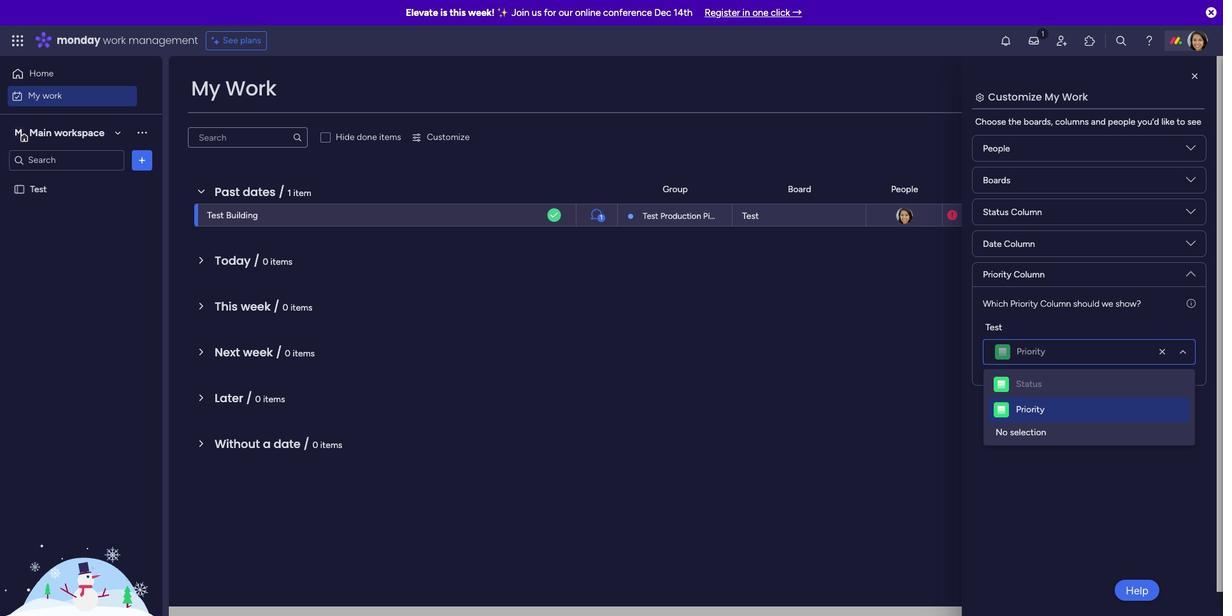 Task type: describe. For each thing, give the bounding box(es) containing it.
column left should
[[1041, 299, 1071, 310]]

invite members image
[[1056, 34, 1069, 47]]

items inside next week / 0 items
[[293, 349, 315, 359]]

work for monday
[[103, 33, 126, 48]]

production
[[661, 212, 701, 221]]

dapulse dropdown down arrow image for status column
[[1187, 207, 1196, 221]]

click
[[771, 7, 790, 18]]

1 image
[[1037, 26, 1049, 40]]

0 inside this week / 0 items
[[283, 303, 288, 314]]

items right done
[[379, 132, 401, 143]]

online
[[575, 7, 601, 18]]

workspace options image
[[136, 126, 148, 139]]

m
[[15, 127, 22, 138]]

column for priority column
[[1014, 270, 1045, 280]]

plans
[[240, 35, 261, 46]]

monday work management
[[57, 33, 198, 48]]

today / 0 items
[[215, 253, 293, 269]]

test heading
[[986, 321, 1003, 335]]

elevate is this week! ✨ join us for our online conference dec 14th
[[406, 7, 693, 18]]

0 inside "later / 0 items"
[[255, 394, 261, 405]]

home button
[[8, 64, 137, 84]]

no selection
[[996, 428, 1047, 438]]

the
[[1009, 117, 1022, 127]]

notifications image
[[1000, 34, 1013, 47]]

later
[[215, 391, 243, 407]]

james peterson image
[[895, 206, 914, 226]]

which priority column should we show?
[[983, 299, 1141, 310]]

test for test building
[[207, 210, 224, 221]]

week for this
[[241, 299, 271, 315]]

join
[[512, 7, 530, 18]]

next
[[215, 345, 240, 361]]

items inside "later / 0 items"
[[263, 394, 285, 405]]

like
[[1162, 117, 1175, 127]]

priority inside test group
[[1017, 347, 1046, 358]]

date for date column
[[983, 239, 1002, 249]]

test right pipeline
[[742, 211, 759, 222]]

dates
[[243, 184, 276, 200]]

main workspace
[[29, 126, 105, 139]]

items inside this week / 0 items
[[291, 303, 313, 314]]

which
[[983, 299, 1008, 310]]

test group
[[983, 321, 1196, 365]]

options image
[[136, 154, 148, 167]]

0 horizontal spatial work
[[225, 74, 277, 103]]

should
[[1074, 299, 1100, 310]]

pipeline
[[703, 212, 733, 221]]

column for date column
[[1004, 239, 1036, 249]]

today
[[215, 253, 251, 269]]

search everything image
[[1115, 34, 1128, 47]]

workspace selection element
[[12, 125, 106, 142]]

this
[[450, 7, 466, 18]]

us
[[532, 7, 542, 18]]

selection
[[1010, 428, 1047, 438]]

item
[[294, 188, 311, 199]]

done
[[357, 132, 377, 143]]

test building
[[207, 210, 258, 221]]

dec 12
[[975, 211, 1000, 220]]

my work
[[28, 90, 62, 101]]

my work button
[[8, 86, 137, 106]]

to
[[1177, 117, 1186, 127]]

this
[[215, 299, 238, 315]]

monday
[[57, 33, 100, 48]]

/ right date
[[304, 437, 310, 452]]

choose
[[976, 117, 1006, 127]]

2 dapulse dropdown down arrow image from the top
[[1187, 175, 1196, 190]]

see plans button
[[206, 31, 267, 50]]

is
[[441, 7, 448, 18]]

0 vertical spatial people
[[983, 143, 1011, 154]]

date for date
[[978, 184, 997, 195]]

Search in workspace field
[[27, 153, 106, 168]]

/ up next week / 0 items
[[274, 299, 280, 315]]

workspace image
[[12, 126, 25, 140]]

date
[[274, 437, 301, 452]]

1 inside button
[[600, 214, 603, 222]]

1 horizontal spatial status
[[1016, 379, 1042, 390]]

register in one click →
[[705, 7, 802, 18]]

test list box
[[0, 176, 163, 372]]

dapulse dropdown down arrow image for date column
[[1187, 239, 1196, 253]]

without
[[215, 437, 260, 452]]

customize my work
[[988, 90, 1088, 105]]

customize button
[[407, 127, 475, 148]]

group
[[663, 184, 688, 195]]

status column
[[983, 207, 1043, 218]]

Filter dashboard by text search field
[[188, 127, 308, 148]]

1 button
[[576, 204, 618, 227]]

choose the boards, columns and people you'd like to see
[[976, 117, 1202, 127]]

boards,
[[1024, 117, 1053, 127]]

past
[[215, 184, 240, 200]]



Task type: locate. For each thing, give the bounding box(es) containing it.
you'd
[[1138, 117, 1160, 127]]

and
[[1092, 117, 1106, 127]]

0 vertical spatial dapulse dropdown down arrow image
[[1187, 143, 1196, 158]]

status
[[1064, 184, 1090, 195], [983, 207, 1009, 218], [1016, 379, 1042, 390]]

items up this week / 0 items
[[271, 257, 293, 268]]

0
[[263, 257, 268, 268], [283, 303, 288, 314], [285, 349, 291, 359], [255, 394, 261, 405], [313, 440, 318, 451]]

/ left the item
[[279, 184, 285, 200]]

search image
[[293, 133, 303, 143]]

0 vertical spatial status
[[1064, 184, 1090, 195]]

people up james peterson image
[[891, 184, 919, 195]]

my down home
[[28, 90, 40, 101]]

work right monday
[[103, 33, 126, 48]]

0 horizontal spatial work
[[42, 90, 62, 101]]

work inside main content
[[1062, 90, 1088, 105]]

date
[[978, 184, 997, 195], [983, 239, 1002, 249]]

this week / 0 items
[[215, 299, 313, 315]]

1 horizontal spatial customize
[[988, 90, 1042, 105]]

dapulse dropdown down arrow image for boards
[[1187, 143, 1196, 158]]

customize for customize
[[427, 132, 470, 143]]

0 vertical spatial week
[[241, 299, 271, 315]]

test right public board icon
[[30, 184, 47, 195]]

my down the 'see plans' button
[[191, 74, 220, 103]]

test inside list box
[[30, 184, 47, 195]]

show?
[[1116, 299, 1141, 310]]

0 horizontal spatial customize
[[427, 132, 470, 143]]

column down date column
[[1014, 270, 1045, 280]]

items up without a date / 0 items
[[263, 394, 285, 405]]

apps image
[[1084, 34, 1097, 47]]

people down choose
[[983, 143, 1011, 154]]

see plans
[[223, 35, 261, 46]]

customize
[[988, 90, 1042, 105], [427, 132, 470, 143]]

work inside button
[[42, 90, 62, 101]]

1
[[288, 188, 291, 199], [600, 214, 603, 222]]

1 vertical spatial date
[[983, 239, 1002, 249]]

hide
[[336, 132, 355, 143]]

0 right today
[[263, 257, 268, 268]]

priority column
[[983, 270, 1045, 280]]

column
[[1011, 207, 1043, 218], [1004, 239, 1036, 249], [1014, 270, 1045, 280], [1041, 299, 1071, 310]]

public board image
[[13, 183, 25, 195]]

test
[[30, 184, 47, 195], [207, 210, 224, 221], [742, 211, 759, 222], [643, 212, 659, 221], [986, 322, 1003, 333]]

one
[[753, 7, 769, 18]]

week for next
[[243, 345, 273, 361]]

work
[[103, 33, 126, 48], [42, 90, 62, 101]]

we
[[1102, 299, 1114, 310]]

1 horizontal spatial work
[[1062, 90, 1088, 105]]

items up next week / 0 items
[[291, 303, 313, 314]]

help button
[[1115, 581, 1160, 602]]

main content containing past dates /
[[169, 56, 1217, 617]]

help
[[1126, 585, 1149, 597]]

james peterson image
[[1188, 31, 1208, 51]]

2 vertical spatial status
[[1016, 379, 1042, 390]]

inbox image
[[1028, 34, 1041, 47]]

none search field inside main content
[[188, 127, 308, 148]]

dapulse dropdown down arrow image for which priority column should we show?
[[1187, 264, 1196, 279]]

test down 'past'
[[207, 210, 224, 221]]

dec
[[655, 7, 672, 18], [975, 211, 990, 220]]

1 vertical spatial week
[[243, 345, 273, 361]]

week right this
[[241, 299, 271, 315]]

dapulse dropdown down arrow image
[[1187, 143, 1196, 158], [1187, 175, 1196, 190], [1187, 264, 1196, 279]]

management
[[129, 33, 198, 48]]

people
[[983, 143, 1011, 154], [891, 184, 919, 195]]

dec left 12
[[975, 211, 990, 220]]

2 dapulse dropdown down arrow image from the top
[[1187, 239, 1196, 253]]

0 inside without a date / 0 items
[[313, 440, 318, 451]]

0 horizontal spatial dec
[[655, 7, 672, 18]]

12
[[992, 211, 1000, 220]]

dec inside main content
[[975, 211, 990, 220]]

0 right later
[[255, 394, 261, 405]]

for
[[544, 7, 556, 18]]

my for my work
[[28, 90, 40, 101]]

test production pipeline
[[643, 212, 733, 221]]

lottie animation element
[[0, 488, 163, 617]]

0 up next week / 0 items
[[283, 303, 288, 314]]

hide done items
[[336, 132, 401, 143]]

1 vertical spatial dec
[[975, 211, 990, 220]]

work for my
[[42, 90, 62, 101]]

None search field
[[188, 127, 308, 148]]

next week / 0 items
[[215, 345, 315, 361]]

1 horizontal spatial work
[[103, 33, 126, 48]]

people
[[1108, 117, 1136, 127]]

in
[[743, 7, 750, 18]]

14th
[[674, 7, 693, 18]]

customize inside customize button
[[427, 132, 470, 143]]

week!
[[468, 7, 495, 18]]

dapulse dropdown down arrow image
[[1187, 207, 1196, 221], [1187, 239, 1196, 253]]

conference
[[603, 7, 652, 18]]

customize for customize my work
[[988, 90, 1042, 105]]

later / 0 items
[[215, 391, 285, 407]]

0 horizontal spatial people
[[891, 184, 919, 195]]

column up priority column
[[1004, 239, 1036, 249]]

items right date
[[320, 440, 342, 451]]

boards
[[983, 175, 1011, 186]]

0 horizontal spatial status
[[983, 207, 1009, 218]]

items inside without a date / 0 items
[[320, 440, 342, 451]]

items down this week / 0 items
[[293, 349, 315, 359]]

test down the which
[[986, 322, 1003, 333]]

1 vertical spatial people
[[891, 184, 919, 195]]

2 horizontal spatial status
[[1064, 184, 1090, 195]]

date up dec 12 on the top right of page
[[978, 184, 997, 195]]

0 horizontal spatial 1
[[288, 188, 291, 199]]

date down 12
[[983, 239, 1002, 249]]

my work
[[191, 74, 277, 103]]

items
[[379, 132, 401, 143], [271, 257, 293, 268], [291, 303, 313, 314], [293, 349, 315, 359], [263, 394, 285, 405], [320, 440, 342, 451]]

columns
[[1056, 117, 1089, 127]]

see
[[223, 35, 238, 46]]

v2 overdue deadline image
[[948, 209, 958, 221]]

0 vertical spatial dec
[[655, 7, 672, 18]]

main
[[29, 126, 52, 139]]

2 horizontal spatial my
[[1045, 90, 1060, 105]]

register in one click → link
[[705, 7, 802, 18]]

main content
[[169, 56, 1217, 617]]

test left production
[[643, 212, 659, 221]]

0 vertical spatial customize
[[988, 90, 1042, 105]]

building
[[226, 210, 258, 221]]

0 vertical spatial dapulse dropdown down arrow image
[[1187, 207, 1196, 221]]

1 vertical spatial 1
[[600, 214, 603, 222]]

1 vertical spatial dapulse dropdown down arrow image
[[1187, 239, 1196, 253]]

/ right later
[[246, 391, 252, 407]]

1 vertical spatial status
[[983, 207, 1009, 218]]

lottie animation image
[[0, 488, 163, 617]]

board
[[788, 184, 811, 195]]

0 right date
[[313, 440, 318, 451]]

see
[[1188, 117, 1202, 127]]

test for test production pipeline
[[643, 212, 659, 221]]

select product image
[[11, 34, 24, 47]]

column for status column
[[1011, 207, 1043, 218]]

elevate
[[406, 7, 438, 18]]

1 horizontal spatial dec
[[975, 211, 990, 220]]

1 inside past dates / 1 item
[[288, 188, 291, 199]]

1 vertical spatial work
[[42, 90, 62, 101]]

workspace
[[54, 126, 105, 139]]

my inside button
[[28, 90, 40, 101]]

2 vertical spatial dapulse dropdown down arrow image
[[1187, 264, 1196, 279]]

register
[[705, 7, 740, 18]]

/ down this week / 0 items
[[276, 345, 282, 361]]

date column
[[983, 239, 1036, 249]]

1 vertical spatial dapulse dropdown down arrow image
[[1187, 175, 1196, 190]]

0 horizontal spatial my
[[28, 90, 40, 101]]

→
[[793, 7, 802, 18]]

1 dapulse dropdown down arrow image from the top
[[1187, 143, 1196, 158]]

option
[[0, 178, 163, 180]]

test inside group
[[986, 322, 1003, 333]]

/
[[279, 184, 285, 200], [254, 253, 260, 269], [274, 299, 280, 315], [276, 345, 282, 361], [246, 391, 252, 407], [304, 437, 310, 452]]

our
[[559, 7, 573, 18]]

0 inside today / 0 items
[[263, 257, 268, 268]]

test link
[[741, 205, 858, 228]]

items inside today / 0 items
[[271, 257, 293, 268]]

test for test heading
[[986, 322, 1003, 333]]

v2 info image
[[1187, 298, 1196, 311]]

a
[[263, 437, 271, 452]]

work down plans on the left top of the page
[[225, 74, 277, 103]]

week right next
[[243, 345, 273, 361]]

past dates / 1 item
[[215, 184, 311, 200]]

home
[[29, 68, 54, 79]]

work down home
[[42, 90, 62, 101]]

0 down this week / 0 items
[[285, 349, 291, 359]]

0 vertical spatial 1
[[288, 188, 291, 199]]

column right 12
[[1011, 207, 1043, 218]]

my up boards,
[[1045, 90, 1060, 105]]

0 inside next week / 0 items
[[285, 349, 291, 359]]

1 horizontal spatial people
[[983, 143, 1011, 154]]

my inside main content
[[1045, 90, 1060, 105]]

dec left the 14th
[[655, 7, 672, 18]]

0 vertical spatial work
[[103, 33, 126, 48]]

1 vertical spatial customize
[[427, 132, 470, 143]]

priority
[[1152, 184, 1180, 195], [983, 270, 1012, 280], [1011, 299, 1038, 310], [1017, 347, 1046, 358], [1016, 405, 1045, 416]]

week
[[241, 299, 271, 315], [243, 345, 273, 361]]

0 vertical spatial date
[[978, 184, 997, 195]]

1 dapulse dropdown down arrow image from the top
[[1187, 207, 1196, 221]]

help image
[[1143, 34, 1156, 47]]

/ right today
[[254, 253, 260, 269]]

my for my work
[[191, 74, 220, 103]]

work up columns
[[1062, 90, 1088, 105]]

3 dapulse dropdown down arrow image from the top
[[1187, 264, 1196, 279]]

1 horizontal spatial my
[[191, 74, 220, 103]]

✨
[[497, 7, 509, 18]]

without a date / 0 items
[[215, 437, 342, 452]]

no
[[996, 428, 1008, 438]]

1 horizontal spatial 1
[[600, 214, 603, 222]]



Task type: vqa. For each thing, say whether or not it's contained in the screenshot.
Add View icon
no



